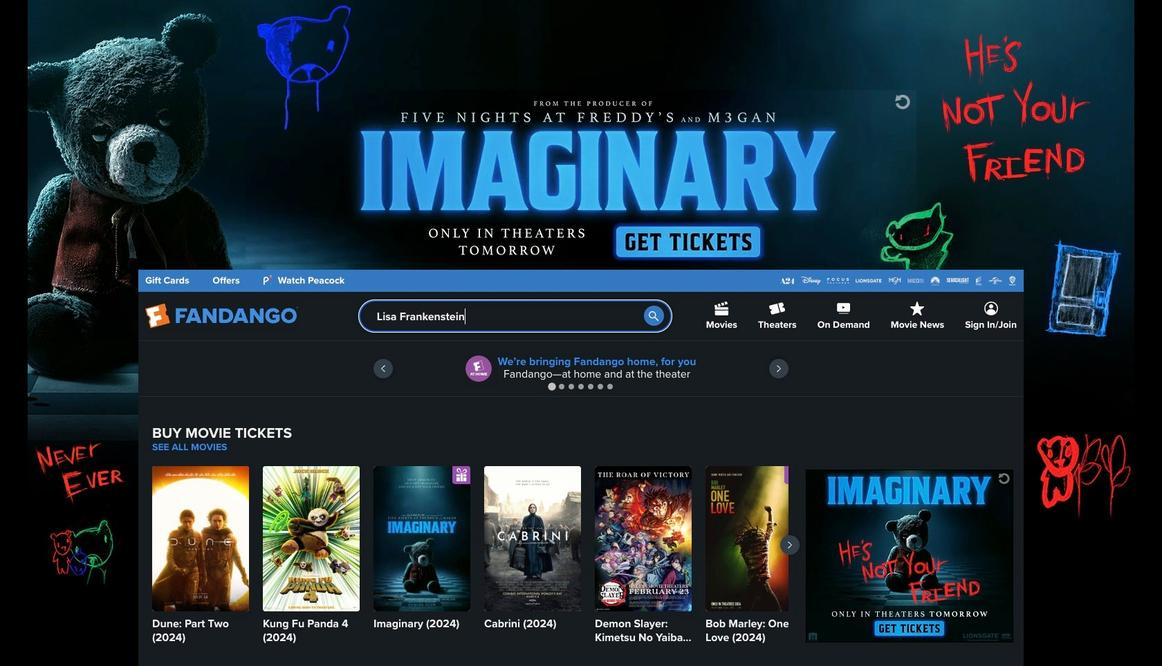 Task type: locate. For each thing, give the bounding box(es) containing it.
dune: part two (2024) poster image
[[152, 467, 249, 612]]

offer icon image
[[466, 356, 492, 382]]

gift box white image
[[785, 467, 803, 484]]

region
[[138, 341, 1024, 397], [152, 467, 803, 648]]

gift box white image
[[453, 467, 471, 484]]

0 vertical spatial region
[[138, 341, 1024, 397]]

1 vertical spatial advertisement element
[[806, 470, 1014, 643]]

0 vertical spatial advertisement element
[[246, 90, 917, 263]]

advertisement element
[[246, 90, 917, 263], [806, 470, 1014, 643]]

select a slide to show tab list
[[138, 381, 1024, 392]]

Search by city, state, zip or movie text field
[[359, 300, 672, 332]]

None search field
[[359, 300, 672, 332]]



Task type: vqa. For each thing, say whether or not it's contained in the screenshot.
"MOVIE SUMMARY" element
no



Task type: describe. For each thing, give the bounding box(es) containing it.
cabrini (2024) poster image
[[484, 467, 581, 612]]

demon slayer: kimetsu no yaiba - to the hashira training (2024) poster image
[[595, 467, 692, 612]]

1 vertical spatial region
[[152, 467, 803, 648]]

kung fu panda 4 (2024) poster image
[[263, 467, 360, 612]]

bob marley: one love (2024) poster image
[[706, 467, 803, 612]]

imaginary (2024) poster image
[[374, 467, 471, 612]]



